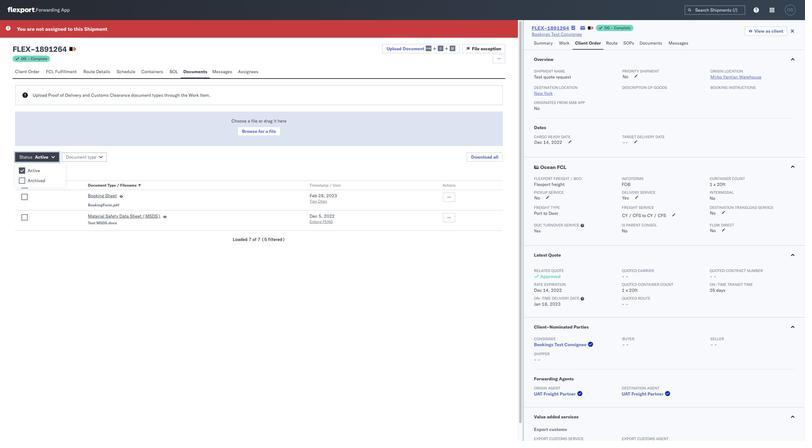 Task type: vqa. For each thing, say whether or not it's contained in the screenshot.
Flexport to the top
yes



Task type: locate. For each thing, give the bounding box(es) containing it.
file down it at the left top
[[269, 129, 276, 134]]

cy
[[622, 213, 628, 219], [647, 213, 653, 219]]

0 vertical spatial delivery
[[65, 92, 81, 98]]

sheet
[[105, 193, 117, 199], [130, 214, 141, 219]]

dec up erdong at left
[[310, 214, 318, 219]]

1 uat freight partner link from the left
[[534, 391, 584, 398]]

20ft inside container count 1 x 20ft
[[717, 182, 726, 187]]

messages button up overview button at the top
[[666, 37, 692, 50]]

2023
[[326, 193, 337, 199], [550, 302, 561, 307]]

1 horizontal spatial 1891264
[[547, 25, 569, 31]]

/ up parent
[[629, 213, 632, 219]]

dec inside dec 5, 2022 erdong feng
[[310, 214, 318, 219]]

uat down origin agent
[[534, 392, 543, 397]]

target
[[622, 135, 636, 139]]

dec inside quoted contract number - - rate expiration dec 14, 2022
[[534, 288, 542, 293]]

1 vertical spatial sheet
[[130, 214, 141, 219]]

customs
[[549, 427, 567, 433]]

quoted inside quoted route - -
[[622, 296, 637, 301]]

date for dec 14, 2022
[[561, 135, 571, 139]]

location for yantian
[[725, 69, 743, 74]]

(msds)
[[143, 214, 161, 219]]

documents button
[[637, 37, 666, 50], [181, 66, 210, 78]]

documents up overview button at the top
[[640, 40, 662, 46]]

related quote
[[534, 269, 564, 273]]

instructions
[[729, 85, 756, 90]]

flexport freight / bco flexport freight
[[534, 176, 582, 187]]

agent down forwarding agents
[[548, 386, 561, 391]]

time for on-time delivery date
[[542, 296, 551, 301]]

jan 18, 2023
[[534, 302, 561, 307]]

1 horizontal spatial route
[[606, 40, 618, 46]]

uat down the destination agent
[[622, 392, 630, 397]]

number
[[747, 269, 763, 273]]

quoted inside quoted contract number - - rate expiration dec 14, 2022
[[710, 269, 725, 273]]

1 vertical spatial x
[[626, 288, 628, 293]]

0 vertical spatial on-
[[710, 282, 718, 287]]

yes down fob at the right top
[[622, 195, 629, 201]]

1 horizontal spatial app
[[578, 100, 585, 105]]

2 horizontal spatial of
[[648, 85, 653, 90]]

flexport up pickup
[[534, 182, 551, 187]]

0 horizontal spatial location
[[559, 85, 578, 90]]

service down flexport freight / bco flexport freight
[[549, 190, 564, 195]]

cy up is
[[622, 213, 628, 219]]

1 horizontal spatial 1
[[710, 182, 713, 187]]

documents for the left documents button
[[183, 69, 207, 75]]

customs
[[91, 92, 109, 98]]

client down flex
[[15, 69, 27, 75]]

0 horizontal spatial work
[[189, 92, 199, 98]]

1 horizontal spatial uat freight partner link
[[622, 391, 672, 398]]

1 vertical spatial delivery
[[622, 190, 639, 195]]

upload inside "button"
[[387, 46, 402, 51]]

date
[[561, 135, 571, 139], [656, 135, 665, 139], [570, 296, 580, 301]]

delivery up jan 18, 2023
[[552, 296, 569, 301]]

quote down name
[[544, 74, 555, 80]]

1 horizontal spatial uat freight partner
[[622, 392, 664, 397]]

no down the intermodal
[[710, 196, 716, 201]]

1 vertical spatial a
[[266, 129, 268, 134]]

1891264 down assigned
[[35, 44, 67, 54]]

safety
[[106, 214, 118, 219]]

york
[[544, 91, 553, 96]]

no inside intermodal no
[[710, 196, 716, 201]]

uat freight partner link down the destination agent
[[622, 391, 672, 398]]

2022 inside quoted contract number - - rate expiration dec 14, 2022
[[551, 288, 562, 293]]

None checkbox
[[19, 168, 25, 174], [21, 182, 28, 189], [21, 215, 28, 221], [19, 168, 25, 174], [21, 182, 28, 189], [21, 215, 28, 221]]

delivery left and
[[65, 92, 81, 98]]

dg - complete down flex - 1891264
[[21, 56, 47, 61]]

destination
[[534, 85, 558, 90], [710, 205, 734, 210], [622, 386, 646, 391]]

7 left (5
[[258, 237, 260, 243]]

destination location new york
[[534, 85, 578, 96]]

partner
[[560, 392, 576, 397], [648, 392, 664, 397]]

document inside "button"
[[403, 46, 425, 51]]

view as client
[[755, 28, 784, 34]]

freight type port to door
[[534, 205, 560, 216]]

to inside "freight type port to door"
[[544, 211, 548, 216]]

bookings
[[532, 31, 550, 37], [534, 342, 554, 348]]

flexport down ocean
[[534, 176, 553, 181]]

quoted left 'route'
[[622, 296, 637, 301]]

latest quote
[[534, 253, 561, 258]]

messages for the top messages button
[[669, 40, 689, 46]]

no down priority
[[623, 74, 628, 80]]

x up quoted route - -
[[626, 288, 628, 293]]

0 vertical spatial quote
[[544, 74, 555, 80]]

a
[[248, 118, 250, 124], [266, 129, 268, 134]]

destination inside 'destination location new york'
[[534, 85, 558, 90]]

on- inside on-time transit time 35 days
[[710, 282, 718, 287]]

destination for new
[[534, 85, 558, 90]]

1 vertical spatial of
[[60, 92, 64, 98]]

2 horizontal spatial destination
[[710, 205, 734, 210]]

uat freight partner down the destination agent
[[622, 392, 664, 397]]

on- for on-time transit time 35 days
[[710, 282, 718, 287]]

2 cfs from the left
[[658, 213, 666, 219]]

0 horizontal spatial delivery
[[65, 92, 81, 98]]

timestamp
[[310, 183, 329, 188]]

1 up quoted route - -
[[622, 288, 625, 293]]

consignee down parties
[[565, 342, 587, 348]]

no inside the originates from smb app no
[[534, 106, 540, 111]]

consignee up work button
[[561, 31, 582, 37]]

time
[[718, 282, 727, 287], [744, 282, 753, 287], [542, 296, 551, 301]]

1 horizontal spatial to
[[544, 211, 548, 216]]

0 horizontal spatial count
[[660, 282, 674, 287]]

origin down forwarding agents
[[534, 386, 547, 391]]

7 right ∙
[[51, 169, 53, 174]]

2 vertical spatial 2022
[[551, 288, 562, 293]]

0 vertical spatial work
[[559, 40, 570, 46]]

1 agent from the left
[[548, 386, 561, 391]]

client-nominated parties button
[[524, 318, 805, 337]]

document
[[403, 46, 425, 51], [66, 154, 86, 160], [88, 183, 107, 188]]

2022 down 'ready'
[[551, 140, 562, 145]]

of for loaded 7 of 7 (5 filtered)
[[253, 237, 257, 243]]

mirko yantian warehouse link
[[711, 74, 762, 80]]

type for freight type port to door
[[551, 205, 560, 210]]

door
[[549, 211, 558, 216]]

forwarding up origin agent
[[534, 377, 558, 382]]

20ft inside the quoted container count 1 x 20ft
[[629, 288, 638, 293]]

1 horizontal spatial of
[[253, 237, 257, 243]]

cy down service on the right of page
[[647, 213, 653, 219]]

2 vertical spatial document
[[88, 183, 107, 188]]

1 vertical spatial origin
[[534, 386, 547, 391]]

1 vertical spatial documents
[[183, 69, 207, 75]]

transload
[[735, 205, 757, 210]]

1 cfs from the left
[[633, 213, 641, 219]]

bol button
[[167, 66, 181, 78]]

to left the this
[[68, 26, 73, 32]]

buyer
[[622, 337, 635, 342]]

on-
[[710, 282, 718, 287], [534, 296, 542, 301]]

location up mirko yantian warehouse link at top right
[[725, 69, 743, 74]]

no down flow
[[710, 228, 716, 234]]

quoted down quoted carrier - -
[[622, 282, 637, 287]]

forwarding
[[36, 7, 60, 13], [534, 377, 558, 382]]

agent for origin agent
[[548, 386, 561, 391]]

origin up mirko at the top right of page
[[711, 69, 724, 74]]

on- up 35
[[710, 282, 718, 287]]

1 horizontal spatial client
[[575, 40, 588, 46]]

agent
[[548, 386, 561, 391], [647, 386, 660, 391]]

destination for service
[[710, 205, 734, 210]]

2023 for feb 28, 2023 tian chen
[[326, 193, 337, 199]]

flex - 1891264
[[13, 44, 67, 54]]

delivery
[[65, 92, 81, 98], [622, 190, 639, 195]]

1 horizontal spatial on-
[[710, 282, 718, 287]]

0 vertical spatial route
[[606, 40, 618, 46]]

location inside origin location mirko yantian warehouse
[[725, 69, 743, 74]]

dec down cargo
[[534, 140, 542, 145]]

14, down cargo ready date on the top right
[[543, 140, 550, 145]]

messages left assignees
[[212, 69, 232, 75]]

0 vertical spatial origin
[[711, 69, 724, 74]]

1 vertical spatial location
[[559, 85, 578, 90]]

1 vertical spatial dec
[[310, 214, 318, 219]]

work right summary button
[[559, 40, 570, 46]]

1 horizontal spatial yes
[[622, 195, 629, 201]]

quoted for quoted route - -
[[622, 296, 637, 301]]

freight inside "freight type port to door"
[[534, 205, 550, 210]]

no inside "is parent consol no"
[[622, 228, 628, 234]]

no down is
[[622, 228, 628, 234]]

route inside "button"
[[83, 69, 95, 75]]

for
[[258, 129, 265, 134]]

0 vertical spatial type
[[88, 154, 96, 160]]

test inside shipment name test quote request
[[534, 74, 542, 80]]

a right for
[[266, 129, 268, 134]]

to down service on the right of page
[[642, 213, 646, 219]]

0 vertical spatial x
[[714, 182, 716, 187]]

goods
[[654, 85, 667, 90]]

consol
[[642, 223, 657, 228]]

-
[[611, 25, 613, 30], [31, 44, 35, 54], [27, 56, 30, 61], [623, 140, 625, 145], [625, 140, 628, 145], [622, 274, 625, 280], [626, 274, 629, 280], [710, 274, 713, 280], [714, 274, 716, 280], [622, 302, 625, 307], [626, 302, 629, 307], [622, 342, 625, 348], [626, 342, 629, 348], [711, 342, 713, 348], [715, 342, 717, 348], [534, 357, 537, 363], [538, 357, 541, 363]]

messages button
[[666, 37, 692, 50], [210, 66, 236, 78]]

of for upload proof of delivery and customs clearance document types through the work item.
[[60, 92, 64, 98]]

7 right 'loaded'
[[249, 237, 251, 243]]

1 uat freight partner from the left
[[534, 392, 576, 397]]

ready
[[548, 135, 560, 139]]

client order button
[[573, 37, 604, 50], [13, 66, 43, 78]]

date up the ocean fcl button
[[656, 135, 665, 139]]

1 horizontal spatial 20ft
[[717, 182, 726, 187]]

app up you are not assigned to this shipment
[[61, 7, 70, 13]]

type inside "freight type port to door"
[[551, 205, 560, 210]]

0 vertical spatial dg
[[604, 25, 610, 30]]

1 horizontal spatial uat
[[622, 392, 630, 397]]

agent up 'value added services' button
[[647, 386, 660, 391]]

1891264 up work button
[[547, 25, 569, 31]]

from
[[557, 100, 568, 105]]

1 uat from the left
[[534, 392, 543, 397]]

route button
[[604, 37, 621, 50]]

1 horizontal spatial count
[[732, 176, 745, 181]]

date up parties
[[570, 296, 580, 301]]

transit
[[728, 282, 743, 287]]

0 horizontal spatial on-
[[534, 296, 542, 301]]

1 horizontal spatial fcl
[[557, 164, 566, 170]]

1 vertical spatial 2022
[[324, 214, 335, 219]]

14, down rate
[[543, 288, 550, 293]]

fulfillment
[[55, 69, 77, 75]]

freight down origin agent
[[544, 392, 559, 397]]

service
[[549, 190, 564, 195], [640, 190, 656, 195], [758, 205, 774, 210], [564, 223, 580, 228]]

order for the bottom client order button
[[28, 69, 39, 75]]

cargo ready date
[[534, 135, 571, 139]]

dec for dec 5, 2022 erdong feng
[[310, 214, 318, 219]]

0 horizontal spatial destination
[[534, 85, 558, 90]]

assigned
[[45, 26, 67, 32]]

0 horizontal spatial fcl
[[46, 69, 54, 75]]

documents right bol button
[[183, 69, 207, 75]]

0 horizontal spatial document
[[66, 154, 86, 160]]

1 horizontal spatial 2023
[[550, 302, 561, 307]]

1 vertical spatial destination
[[710, 205, 734, 210]]

forwarding inside 'link'
[[36, 7, 60, 13]]

booking
[[711, 85, 728, 90]]

to for cy / cfs to cy / cfs
[[642, 213, 646, 219]]

incoterms fob
[[622, 176, 644, 187]]

sheet inside material safety data sheet (msds) link
[[130, 214, 141, 219]]

0 horizontal spatial file
[[251, 118, 258, 124]]

/ up consol
[[654, 213, 657, 219]]

2 horizontal spatial document
[[403, 46, 425, 51]]

0 horizontal spatial time
[[542, 296, 551, 301]]

uat freight partner link down origin agent
[[534, 391, 584, 398]]

1 vertical spatial flexport
[[534, 182, 551, 187]]

/ right type
[[117, 183, 119, 188]]

active up 'files'
[[35, 154, 48, 160]]

documents button right bol
[[181, 66, 210, 78]]

uat for origin
[[534, 392, 543, 397]]

freight up port
[[534, 205, 550, 210]]

shipment right the this
[[84, 26, 107, 32]]

test
[[551, 31, 560, 37], [534, 74, 542, 80], [88, 221, 95, 226], [555, 342, 563, 348]]

messages button left assignees
[[210, 66, 236, 78]]

quote up approved
[[551, 269, 564, 273]]

value added services
[[534, 415, 579, 420]]

x down container
[[714, 182, 716, 187]]

complete
[[614, 25, 631, 30], [31, 56, 47, 61]]

2022 for dec 5, 2022 erdong feng
[[324, 214, 335, 219]]

2023 inside feb 28, 2023 tian chen
[[326, 193, 337, 199]]

partner for origin agent
[[560, 392, 576, 397]]

forwarding agents
[[534, 377, 574, 382]]

type
[[88, 154, 96, 160], [551, 205, 560, 210]]

order
[[589, 40, 601, 46], [28, 69, 39, 75]]

1 horizontal spatial cy
[[647, 213, 653, 219]]

2 uat freight partner link from the left
[[622, 391, 672, 398]]

0 horizontal spatial route
[[83, 69, 95, 75]]

/ left the bco
[[570, 176, 573, 181]]

0 horizontal spatial client
[[15, 69, 27, 75]]

1 horizontal spatial documents
[[640, 40, 662, 46]]

1 horizontal spatial client order button
[[573, 37, 604, 50]]

quoted for quoted carrier - -
[[622, 269, 637, 273]]

user
[[333, 183, 341, 188]]

type inside button
[[88, 154, 96, 160]]

0 vertical spatial messages
[[669, 40, 689, 46]]

2 partner from the left
[[648, 392, 664, 397]]

data
[[119, 214, 129, 219]]

2 uat from the left
[[622, 392, 630, 397]]

fcl right ocean
[[557, 164, 566, 170]]

quoted inside the quoted container count 1 x 20ft
[[622, 282, 637, 287]]

priority shipment
[[622, 69, 659, 74]]

app inside the originates from smb app no
[[578, 100, 585, 105]]

consignee
[[561, 31, 582, 37], [534, 337, 556, 342], [565, 342, 587, 348]]

1 vertical spatial quote
[[551, 269, 564, 273]]

complete down flex - 1891264
[[31, 56, 47, 61]]

uat for destination
[[622, 392, 630, 397]]

bookingform.pdf
[[88, 203, 119, 208]]

dg down flex
[[21, 56, 27, 61]]

None checkbox
[[19, 178, 25, 184], [21, 194, 28, 200], [19, 178, 25, 184], [21, 194, 28, 200]]

quoted for quoted contract number - - rate expiration dec 14, 2022
[[710, 269, 725, 273]]

0 horizontal spatial order
[[28, 69, 39, 75]]

a right choose
[[248, 118, 250, 124]]

1 vertical spatial messages button
[[210, 66, 236, 78]]

uat freight partner down origin agent
[[534, 392, 576, 397]]

route inside button
[[606, 40, 618, 46]]

consignee down the client-
[[534, 337, 556, 342]]

description
[[622, 85, 647, 90]]

bookings test consignee link down client-nominated parties
[[534, 342, 595, 348]]

on-time transit time 35 days
[[710, 282, 753, 293]]

active up "archived"
[[28, 168, 40, 174]]

0 vertical spatial client order
[[575, 40, 601, 46]]

timestamp / user
[[310, 183, 341, 188]]

1 vertical spatial route
[[83, 69, 95, 75]]

0 horizontal spatial documents
[[183, 69, 207, 75]]

0 horizontal spatial agent
[[548, 386, 561, 391]]

location down 'request'
[[559, 85, 578, 90]]

shipment
[[640, 69, 659, 74]]

messages up overview button at the top
[[669, 40, 689, 46]]

0 vertical spatial 20ft
[[717, 182, 726, 187]]

as
[[766, 28, 770, 34]]

0 horizontal spatial forwarding
[[36, 7, 60, 13]]

document for document type
[[66, 154, 86, 160]]

contract
[[726, 269, 746, 273]]

sheet right data
[[130, 214, 141, 219]]

quoted inside quoted carrier - -
[[622, 269, 637, 273]]

and
[[82, 92, 90, 98]]

app right smb
[[578, 100, 585, 105]]

2023 down the on-time delivery date
[[550, 302, 561, 307]]

booking sheet
[[88, 193, 117, 199]]

complete up sops
[[614, 25, 631, 30]]

2022
[[551, 140, 562, 145], [324, 214, 335, 219], [551, 288, 562, 293]]

1 vertical spatial fcl
[[557, 164, 566, 170]]

tian
[[310, 199, 317, 204]]

bookings test consignee down nominated
[[534, 342, 587, 348]]

work right the
[[189, 92, 199, 98]]

item.
[[200, 92, 210, 98]]

status
[[20, 154, 32, 160]]

0 horizontal spatial uat
[[534, 392, 543, 397]]

1 vertical spatial on-
[[534, 296, 542, 301]]

forwarding up not
[[36, 7, 60, 13]]

1 horizontal spatial x
[[714, 182, 716, 187]]

turnover
[[543, 223, 563, 228]]

client right work button
[[575, 40, 588, 46]]

0 horizontal spatial cy
[[622, 213, 628, 219]]

no down "originates"
[[534, 106, 540, 111]]

no up flow
[[710, 210, 716, 216]]

location inside 'destination location new york'
[[559, 85, 578, 90]]

origin inside origin location mirko yantian warehouse
[[711, 69, 724, 74]]

download all
[[471, 154, 499, 160]]

0 horizontal spatial sheet
[[105, 193, 117, 199]]

0 horizontal spatial 7
[[51, 169, 53, 174]]

--
[[623, 140, 628, 145]]

route left details
[[83, 69, 95, 75]]

0 vertical spatial file
[[251, 118, 258, 124]]

0 horizontal spatial partner
[[560, 392, 576, 397]]

0 vertical spatial forwarding
[[36, 7, 60, 13]]

to for freight type port to door
[[544, 211, 548, 216]]

1 horizontal spatial complete
[[614, 25, 631, 30]]

2 uat freight partner from the left
[[622, 392, 664, 397]]

uat freight partner link for destination
[[622, 391, 672, 398]]

description of goods
[[622, 85, 667, 90]]

1 horizontal spatial a
[[266, 129, 268, 134]]

choose a file or drag it here
[[232, 118, 287, 124]]

client order down flex
[[15, 69, 39, 75]]

1 vertical spatial 2023
[[550, 302, 561, 307]]

1 horizontal spatial time
[[718, 282, 727, 287]]

1 cy from the left
[[622, 213, 628, 219]]

2 agent from the left
[[647, 386, 660, 391]]

documents for rightmost documents button
[[640, 40, 662, 46]]

time up "days"
[[718, 282, 727, 287]]

client order
[[575, 40, 601, 46], [15, 69, 39, 75]]

1 partner from the left
[[560, 392, 576, 397]]

2022 up feng
[[324, 214, 335, 219]]

of left goods
[[648, 85, 653, 90]]

1 inside the quoted container count 1 x 20ft
[[622, 288, 625, 293]]

yes down doc
[[534, 228, 541, 234]]

2022 inside dec 5, 2022 erdong feng
[[324, 214, 335, 219]]

1 vertical spatial 1891264
[[35, 44, 67, 54]]

partner for destination agent
[[648, 392, 664, 397]]

quoted left carrier
[[622, 269, 637, 273]]

order left 'route' button
[[589, 40, 601, 46]]

1 horizontal spatial upload
[[387, 46, 402, 51]]

/ inside flexport freight / bco flexport freight
[[570, 176, 573, 181]]

to
[[68, 26, 73, 32], [544, 211, 548, 216], [642, 213, 646, 219]]

app inside 'link'
[[61, 7, 70, 13]]

2023 right the 28,
[[326, 193, 337, 199]]

actions
[[443, 183, 456, 188]]



Task type: describe. For each thing, give the bounding box(es) containing it.
agent for destination agent
[[647, 386, 660, 391]]

nominated
[[550, 325, 573, 330]]

cy / cfs to cy / cfs
[[622, 213, 666, 219]]

0 vertical spatial dg - complete
[[604, 25, 631, 30]]

container count 1 x 20ft
[[710, 176, 745, 187]]

browse for a file
[[242, 129, 276, 134]]

feb
[[310, 193, 317, 199]]

download
[[471, 154, 492, 160]]

freight down the destination agent
[[632, 392, 647, 397]]

1 vertical spatial bookings
[[534, 342, 554, 348]]

delivery service
[[622, 190, 656, 195]]

booking
[[88, 193, 104, 199]]

quoted for quoted container count 1 x 20ft
[[622, 282, 637, 287]]

summary button
[[532, 37, 557, 50]]

∙
[[47, 169, 49, 174]]

0 vertical spatial 14,
[[543, 140, 550, 145]]

on- for on-time delivery date
[[534, 296, 542, 301]]

1 vertical spatial yes
[[534, 228, 541, 234]]

container
[[710, 176, 731, 181]]

x inside container count 1 x 20ft
[[714, 182, 716, 187]]

os button
[[783, 3, 798, 17]]

0 horizontal spatial to
[[68, 26, 73, 32]]

uploaded files ∙ 7
[[15, 169, 53, 174]]

route for route
[[606, 40, 618, 46]]

7 for ∙
[[51, 169, 53, 174]]

material safety data sheet (msds) link
[[88, 213, 161, 221]]

archived
[[28, 178, 45, 184]]

schedule
[[117, 69, 135, 75]]

no down pickup
[[534, 195, 540, 201]]

service right turnover
[[564, 223, 580, 228]]

summary
[[534, 40, 553, 46]]

7 for of
[[258, 237, 260, 243]]

x inside the quoted container count 1 x 20ft
[[626, 288, 628, 293]]

0 vertical spatial messages button
[[666, 37, 692, 50]]

0 vertical spatial yes
[[622, 195, 629, 201]]

quoted container count 1 x 20ft
[[622, 282, 674, 293]]

types
[[152, 92, 163, 98]]

it
[[274, 118, 277, 124]]

service right transload
[[758, 205, 774, 210]]

route details button
[[81, 66, 114, 78]]

1 vertical spatial consignee
[[534, 337, 556, 342]]

type
[[107, 183, 116, 188]]

0 vertical spatial freight
[[554, 176, 569, 181]]

upload for upload proof of delivery and customs clearance document types through the work item.
[[33, 92, 47, 98]]

rate
[[534, 282, 543, 287]]

parent
[[626, 223, 641, 228]]

os
[[787, 8, 793, 12]]

dec for dec 14, 2022
[[534, 140, 542, 145]]

Search Shipments (/) text field
[[685, 5, 745, 15]]

2022 for dec 14, 2022
[[551, 140, 562, 145]]

download all button
[[467, 153, 503, 162]]

0 vertical spatial client order button
[[573, 37, 604, 50]]

document type
[[66, 154, 96, 160]]

uat freight partner link for origin
[[534, 391, 584, 398]]

0 vertical spatial complete
[[614, 25, 631, 30]]

export customs
[[534, 427, 567, 433]]

smb
[[569, 100, 577, 105]]

value
[[534, 415, 546, 420]]

location for york
[[559, 85, 578, 90]]

2 vertical spatial destination
[[622, 386, 646, 391]]

latest quote button
[[524, 246, 805, 265]]

origin agent
[[534, 386, 561, 391]]

flex
[[13, 44, 31, 54]]

1 vertical spatial freight
[[552, 182, 565, 187]]

flex-1891264
[[532, 25, 569, 31]]

0 horizontal spatial dg - complete
[[21, 56, 47, 61]]

1 horizontal spatial dg
[[604, 25, 610, 30]]

1 vertical spatial client order button
[[13, 66, 43, 78]]

1 vertical spatial bookings test consignee
[[534, 342, 587, 348]]

0 vertical spatial active
[[35, 154, 48, 160]]

messages for bottom messages button
[[212, 69, 232, 75]]

fob
[[622, 182, 631, 187]]

freight up the cy / cfs to cy / cfs
[[622, 205, 638, 210]]

0 horizontal spatial complete
[[31, 56, 47, 61]]

file exception
[[472, 46, 501, 52]]

you
[[17, 26, 26, 32]]

client
[[772, 28, 784, 34]]

upload for upload document
[[387, 46, 402, 51]]

shipment inside shipment name test quote request
[[534, 69, 553, 74]]

1 flexport from the top
[[534, 176, 553, 181]]

seller - -
[[711, 337, 724, 348]]

2023 for jan 18, 2023
[[550, 302, 561, 307]]

parties
[[574, 325, 589, 330]]

14, inside quoted contract number - - rate expiration dec 14, 2022
[[543, 288, 550, 293]]

2 horizontal spatial time
[[744, 282, 753, 287]]

1 vertical spatial active
[[28, 168, 40, 174]]

(5
[[262, 237, 267, 243]]

0 horizontal spatial dg
[[21, 56, 27, 61]]

uat freight partner for origin
[[534, 392, 576, 397]]

1 vertical spatial work
[[189, 92, 199, 98]]

fcl fulfillment
[[46, 69, 77, 75]]

flex-1891264 link
[[532, 25, 569, 31]]

timestamp / user button
[[308, 182, 430, 188]]

2 cy from the left
[[647, 213, 653, 219]]

forwarding for forwarding agents
[[534, 377, 558, 382]]

loaded 7 of 7 (5 filtered)
[[233, 237, 285, 243]]

view
[[755, 28, 765, 34]]

pickup
[[534, 190, 548, 195]]

/ left user
[[330, 183, 332, 188]]

incoterms
[[622, 176, 644, 181]]

upload proof of delivery and customs clearance document types through the work item.
[[33, 92, 210, 98]]

2 flexport from the top
[[534, 182, 551, 187]]

here
[[278, 118, 287, 124]]

latest
[[534, 253, 547, 258]]

services
[[561, 415, 579, 420]]

origin for origin location mirko yantian warehouse
[[711, 69, 724, 74]]

0 horizontal spatial delivery
[[552, 296, 569, 301]]

test down nominated
[[555, 342, 563, 348]]

time for on-time transit time 35 days
[[718, 282, 727, 287]]

name
[[554, 69, 565, 74]]

value added services button
[[524, 408, 805, 427]]

route
[[638, 296, 651, 301]]

2 vertical spatial consignee
[[565, 342, 587, 348]]

test down the flex-1891264
[[551, 31, 560, 37]]

work inside button
[[559, 40, 570, 46]]

assignees button
[[236, 66, 262, 78]]

0 horizontal spatial shipment
[[84, 26, 107, 32]]

0 vertical spatial of
[[648, 85, 653, 90]]

1 horizontal spatial delivery
[[637, 135, 655, 139]]

seller
[[711, 337, 724, 342]]

5,
[[319, 214, 323, 219]]

originates
[[534, 100, 556, 105]]

browse
[[242, 129, 257, 134]]

jan
[[534, 302, 541, 307]]

forwarding app
[[36, 7, 70, 13]]

0 vertical spatial bookings test consignee
[[532, 31, 582, 37]]

1 horizontal spatial 7
[[249, 237, 251, 243]]

0 vertical spatial bookings
[[532, 31, 550, 37]]

container
[[638, 282, 660, 287]]

0 vertical spatial bookings test consignee link
[[532, 31, 582, 37]]

view as client button
[[745, 26, 788, 36]]

forwarding for forwarding app
[[36, 7, 60, 13]]

date for --
[[656, 135, 665, 139]]

0 horizontal spatial client order
[[15, 69, 39, 75]]

shipment name test quote request
[[534, 69, 571, 80]]

0 vertical spatial a
[[248, 118, 250, 124]]

cargo
[[534, 135, 547, 139]]

not
[[36, 26, 44, 32]]

destination transload service
[[710, 205, 774, 210]]

document for document type / filename
[[88, 183, 107, 188]]

test down material
[[88, 221, 95, 226]]

1 vertical spatial bookings test consignee link
[[534, 342, 595, 348]]

order for topmost client order button
[[589, 40, 601, 46]]

file inside browse for a file button
[[269, 129, 276, 134]]

quote
[[548, 253, 561, 258]]

0 vertical spatial consignee
[[561, 31, 582, 37]]

buyer - -
[[622, 337, 635, 348]]

type for document type
[[88, 154, 96, 160]]

a inside button
[[266, 129, 268, 134]]

material safety data sheet (msds)
[[88, 214, 161, 219]]

uat freight partner for destination
[[622, 392, 664, 397]]

shipper
[[534, 352, 550, 357]]

proof
[[48, 92, 59, 98]]

count inside container count 1 x 20ft
[[732, 176, 745, 181]]

origin for origin agent
[[534, 386, 547, 391]]

quote inside shipment name test quote request
[[544, 74, 555, 80]]

overview button
[[524, 50, 805, 69]]

service up service on the right of page
[[640, 190, 656, 195]]

the
[[181, 92, 188, 98]]

export
[[534, 427, 548, 433]]

priority
[[622, 69, 639, 74]]

flexport. image
[[8, 7, 36, 13]]

route for route details
[[83, 69, 95, 75]]

1 horizontal spatial documents button
[[637, 37, 666, 50]]

count inside the quoted container count 1 x 20ft
[[660, 282, 674, 287]]

added
[[547, 415, 560, 420]]

ocean
[[540, 164, 556, 170]]

0 horizontal spatial documents button
[[181, 66, 210, 78]]

are
[[27, 26, 35, 32]]

containers button
[[139, 66, 167, 78]]

1 inside container count 1 x 20ft
[[710, 182, 713, 187]]

filtered)
[[268, 237, 285, 243]]

sheet inside the booking sheet link
[[105, 193, 117, 199]]

0 vertical spatial client
[[575, 40, 588, 46]]

dates
[[534, 125, 546, 131]]

sops
[[624, 40, 634, 46]]



